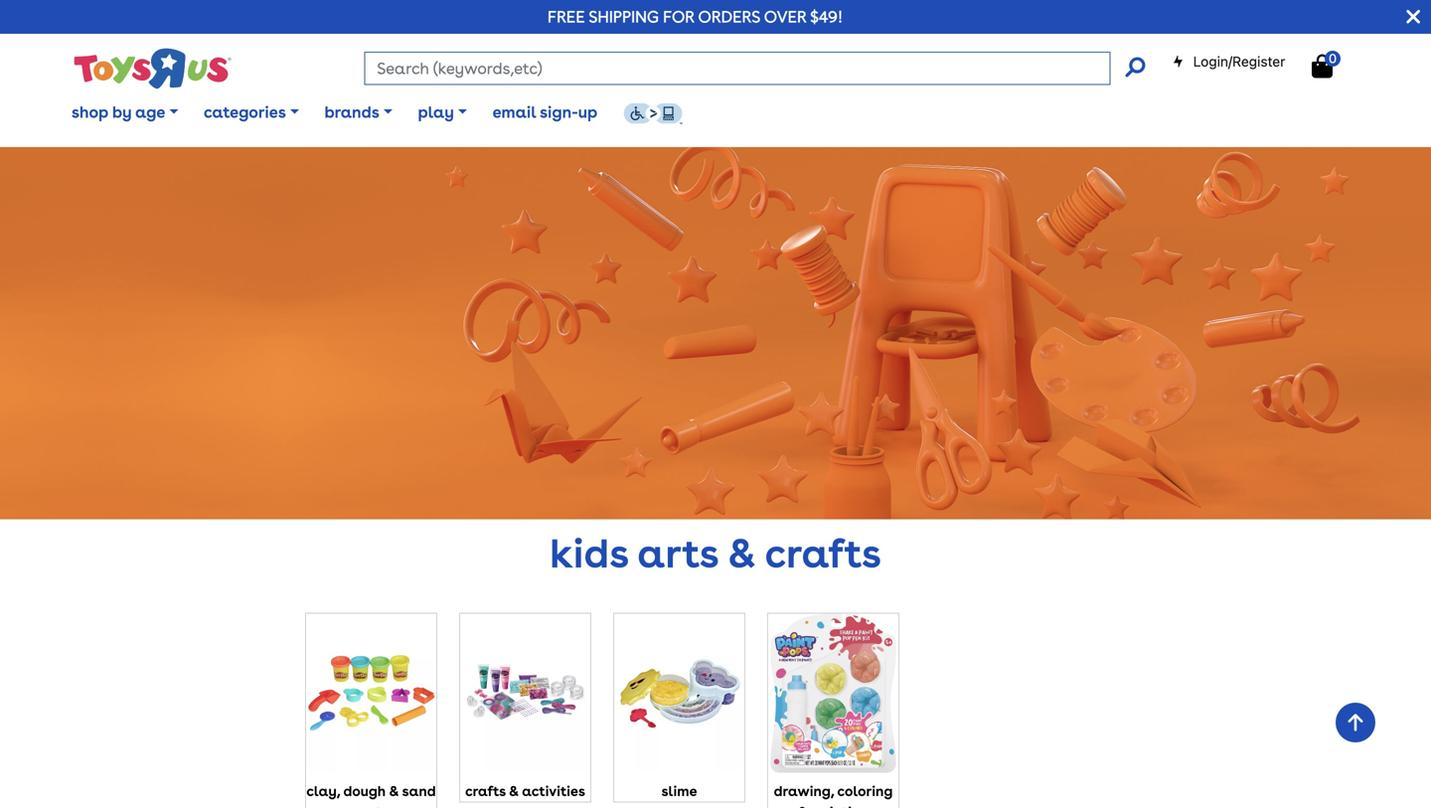 Task type: vqa. For each thing, say whether or not it's contained in the screenshot.
the email sign-up LINK
yes



Task type: describe. For each thing, give the bounding box(es) containing it.
0 link
[[1312, 51, 1353, 79]]

0
[[1329, 51, 1337, 66]]

brands
[[325, 102, 380, 122]]

shop
[[71, 102, 108, 122]]

& for kids
[[728, 529, 756, 577]]

email sign-up
[[493, 102, 598, 122]]

login/register
[[1194, 53, 1286, 70]]

categories button
[[191, 88, 312, 137]]

sand
[[402, 783, 436, 800]]

& for drawing,
[[798, 804, 808, 808]]

shopping bag image
[[1312, 54, 1333, 78]]

0 horizontal spatial crafts
[[465, 783, 506, 800]]

0 vertical spatial crafts
[[765, 529, 882, 577]]

up
[[578, 102, 598, 122]]

free shipping for orders over $49!
[[548, 7, 843, 26]]

coloring
[[838, 783, 893, 800]]

over
[[764, 7, 807, 26]]

this icon serves as a link to download the essential accessibility assistive technology app for individuals with physical disabilities. it is featured as part of our commitment to diversity and inclusion. image
[[623, 103, 683, 124]]

drawing, coloring & painting
[[774, 783, 893, 808]]

shop by age button
[[59, 88, 191, 137]]

crafts & activities link
[[460, 614, 591, 802]]

age
[[135, 102, 165, 122]]

brands button
[[312, 88, 405, 137]]

slime image image
[[614, 614, 745, 773]]

& for clay,
[[389, 783, 399, 800]]

sign-
[[540, 102, 578, 122]]

by
[[112, 102, 132, 122]]

crafts & activities image image
[[460, 614, 591, 773]]

kids arts & crafts main content
[[0, 147, 1432, 808]]

free shipping for orders over $49! link
[[548, 7, 843, 26]]

art
[[360, 804, 382, 808]]

for
[[663, 7, 695, 26]]

clay, dough & sand art link
[[306, 614, 436, 808]]

menu bar containing shop by age
[[59, 78, 1432, 147]]



Task type: locate. For each thing, give the bounding box(es) containing it.
& right arts
[[728, 529, 756, 577]]

crafts & activities
[[465, 783, 585, 800]]

close button image
[[1407, 6, 1421, 28]]

clay, dough & sand art image image
[[306, 614, 436, 773]]

toys r us image
[[72, 46, 231, 91]]

drawing,
[[774, 783, 834, 800]]

activities
[[522, 783, 585, 800]]

menu bar
[[59, 78, 1432, 147]]

shop by age
[[71, 102, 165, 122]]

& left activities at the bottom
[[509, 783, 519, 800]]

& left sand
[[389, 783, 399, 800]]

dough
[[343, 783, 386, 800]]

clay,
[[307, 783, 340, 800]]

slime link
[[614, 614, 745, 802]]

Enter Keyword or Item No. search field
[[364, 52, 1111, 85]]

1 vertical spatial crafts
[[465, 783, 506, 800]]

& down drawing,
[[798, 804, 808, 808]]

shipping
[[589, 7, 659, 26]]

categories
[[204, 102, 286, 122]]

kids arts & crafts
[[550, 529, 882, 577]]

email
[[493, 102, 536, 122]]

login/register button
[[1173, 52, 1286, 72]]

email sign-up link
[[480, 88, 610, 137]]

kids
[[550, 529, 629, 577]]

None search field
[[364, 52, 1146, 85]]

crafts
[[765, 529, 882, 577], [465, 783, 506, 800]]

play button
[[405, 88, 480, 137]]

orders
[[698, 7, 760, 26]]

slime
[[662, 783, 697, 800]]

drawing, coloring & painting link
[[768, 614, 899, 808]]

& inside clay, dough & sand art
[[389, 783, 399, 800]]

& inside drawing, coloring & painting
[[798, 804, 808, 808]]

free
[[548, 7, 585, 26]]

$49!
[[810, 7, 843, 26]]

clay, dough & sand art
[[307, 783, 436, 808]]

painting
[[811, 804, 869, 808]]

1 horizontal spatial crafts
[[765, 529, 882, 577]]

arts
[[638, 529, 719, 577]]

drawing, coloring & painting image image
[[768, 614, 899, 773]]

play
[[418, 102, 454, 122]]

&
[[728, 529, 756, 577], [389, 783, 399, 800], [509, 783, 519, 800], [798, 804, 808, 808]]



